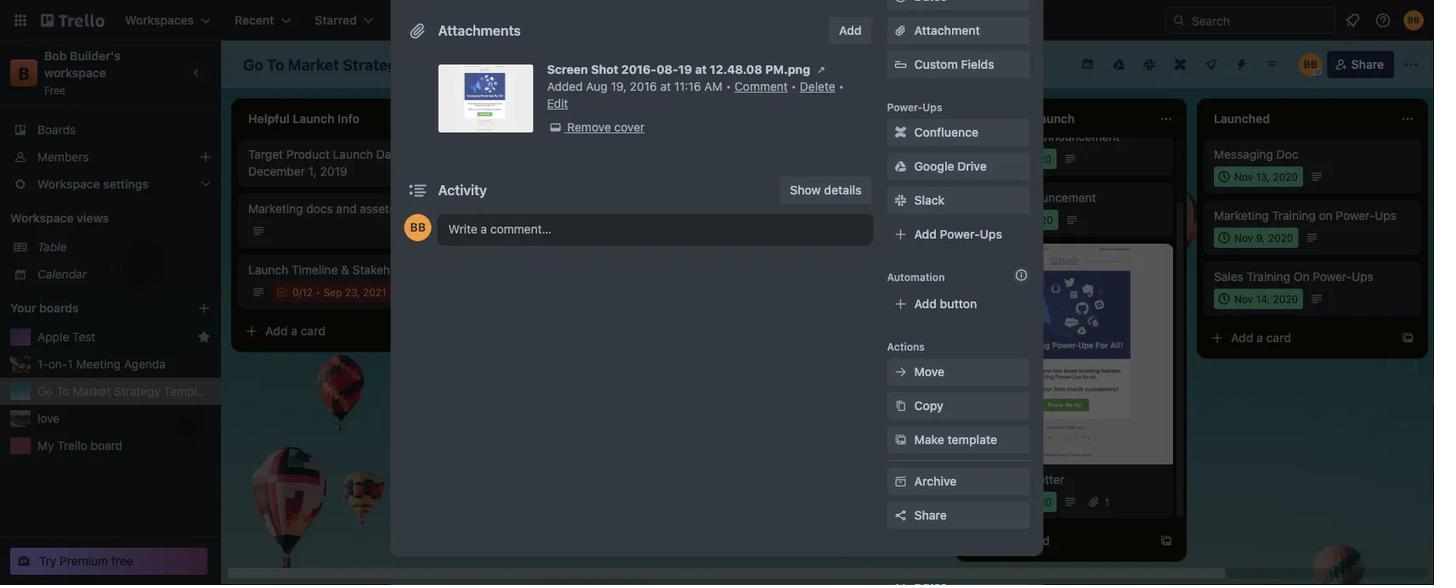 Task type: locate. For each thing, give the bounding box(es) containing it.
add a card down show
[[748, 202, 809, 216]]

existing
[[490, 226, 532, 240]]

23, inside option
[[1010, 214, 1025, 226]]

jul inside checkbox
[[993, 153, 1007, 165]]

0 horizontal spatial launch
[[248, 263, 288, 277]]

members link
[[0, 144, 221, 171]]

sm image left "slack"
[[892, 192, 909, 209]]

sm image for copy
[[892, 398, 909, 415]]

star or unstar board image
[[496, 58, 510, 71]]

go to market strategy template link
[[37, 383, 214, 400]]

31,
[[1010, 496, 1024, 508]]

power- right on
[[1313, 270, 1352, 284]]

1 horizontal spatial 19,
[[1010, 153, 1024, 165]]

automation
[[887, 271, 945, 283]]

/ down existing
[[517, 249, 520, 261]]

0 for 0 / 3
[[510, 249, 517, 261]]

a down 0 / 12 • sep 23, 2021
[[291, 324, 297, 338]]

1 horizontal spatial go
[[243, 55, 263, 74]]

1 vertical spatial training
[[1247, 270, 1291, 284]]

add a card button for rightmost create from template… image
[[962, 528, 1153, 555]]

customer
[[772, 147, 823, 162]]

1 vertical spatial jul
[[993, 214, 1007, 226]]

on right the references
[[646, 209, 660, 223]]

0 horizontal spatial share
[[914, 509, 947, 523]]

sm image for remove cover
[[547, 119, 564, 136]]

0 vertical spatial template
[[410, 55, 477, 74]]

1 vertical spatial market
[[73, 385, 111, 399]]

bob builder's workspace link
[[44, 49, 124, 80]]

open information menu image
[[1375, 12, 1392, 29]]

0 vertical spatial 0
[[510, 249, 517, 261]]

show details
[[790, 183, 862, 197]]

1 horizontal spatial 1
[[1104, 496, 1109, 508]]

0 horizontal spatial /
[[299, 286, 302, 298]]

a
[[774, 202, 780, 216], [291, 324, 297, 338], [1257, 331, 1263, 345], [1015, 534, 1022, 548]]

marketing for marketing docs and assets
[[248, 202, 303, 216]]

0 vertical spatial 1
[[67, 357, 73, 372]]

sm image for confluence
[[892, 124, 909, 141]]

0 left "12"
[[292, 286, 299, 298]]

product
[[286, 147, 330, 162]]

a for 'add a card' button under sep
[[291, 324, 297, 338]]

0 horizontal spatial bob builder (bobbuilder40) image
[[404, 214, 431, 241]]

go right "workspace navigation collapse icon"
[[243, 55, 263, 74]]

0 vertical spatial share
[[1351, 57, 1384, 71]]

bob builder (bobbuilder40) image right assets
[[404, 214, 431, 241]]

add a card button down jul 31, 2020 on the right bottom
[[962, 528, 1153, 555]]

1-on-1 meeting agenda link
[[37, 356, 211, 373]]

sm image inside copy link
[[892, 398, 909, 415]]

a down nov 14, 2020 option
[[1257, 331, 1263, 345]]

0 horizontal spatial 23,
[[345, 286, 360, 298]]

sm image
[[892, 124, 909, 141], [892, 192, 909, 209], [892, 364, 909, 381], [892, 398, 909, 415], [892, 432, 909, 449]]

love
[[37, 412, 60, 426]]

/ for 3
[[517, 249, 520, 261]]

share button down archive "link" on the bottom right
[[887, 502, 1030, 530]]

show details link
[[780, 177, 872, 204]]

0 horizontal spatial 0
[[292, 286, 299, 298]]

0 vertical spatial /
[[517, 249, 520, 261]]

3 jul from the top
[[993, 496, 1007, 508]]

1 horizontal spatial marketing
[[535, 226, 590, 240]]

your boards
[[10, 301, 79, 315]]

builder's
[[70, 49, 121, 63]]

add a card down jul 31, 2020 on the right bottom
[[990, 534, 1050, 548]]

2020 right the 31,
[[1027, 496, 1052, 508]]

1 horizontal spatial launch
[[333, 147, 373, 162]]

workspace visible image
[[527, 58, 540, 71]]

0 horizontal spatial to
[[56, 385, 69, 399]]

12.48.08
[[710, 62, 762, 77]]

am
[[704, 79, 723, 94]]

Jul 19, 2020 checkbox
[[973, 149, 1057, 169]]

1 right 1-
[[67, 357, 73, 372]]

3 sm image from the top
[[892, 364, 909, 381]]

marketing down december
[[248, 202, 303, 216]]

2020 for blog
[[1027, 153, 1052, 165]]

sm image for move
[[892, 364, 909, 381]]

to down on-
[[56, 385, 69, 399]]

jul for post
[[993, 153, 1007, 165]]

a for 'add a card' button for leftmost create from template… image
[[774, 202, 780, 216]]

remove cover link
[[547, 119, 645, 136]]

messaging doc link
[[1214, 146, 1411, 163]]

0 horizontal spatial at
[[660, 79, 671, 94]]

jul down app
[[993, 214, 1007, 226]]

0 horizontal spatial marketing
[[248, 202, 303, 216]]

jul inside option
[[993, 214, 1007, 226]]

1 horizontal spatial create from template… image
[[1160, 535, 1173, 548]]

1 horizontal spatial go to market strategy template
[[243, 55, 477, 74]]

1 horizontal spatial share
[[1351, 57, 1384, 71]]

2 jul from the top
[[993, 214, 1007, 226]]

2020 down in-app announcement
[[1028, 214, 1053, 226]]

5 sm image from the top
[[892, 432, 909, 449]]

add a card button for leftmost create from template… image
[[721, 196, 911, 223]]

share for top "share" button
[[1351, 57, 1384, 71]]

timeline
[[292, 263, 338, 277]]

workspace
[[10, 211, 74, 225]]

launch up 2019 at the top of the page
[[333, 147, 373, 162]]

1 horizontal spatial 0
[[510, 249, 517, 261]]

add
[[839, 23, 862, 37], [748, 202, 771, 216], [914, 227, 937, 241], [914, 297, 937, 311], [265, 324, 288, 338], [1231, 331, 1253, 345], [990, 534, 1012, 548]]

1 sm image from the top
[[892, 124, 909, 141]]

create from template… image
[[918, 202, 932, 216], [1160, 535, 1173, 548]]

2020 for in-
[[1028, 214, 1053, 226]]

a down the 31,
[[1015, 534, 1022, 548]]

strategy inside text box
[[343, 55, 406, 74]]

1 horizontal spatial bob builder (bobbuilder40) image
[[1299, 53, 1323, 77]]

assorted
[[533, 209, 581, 223]]

target product launch date: december 1, 2019
[[248, 147, 405, 179]]

2020 for email
[[1027, 496, 1052, 508]]

bob builder's workspace free
[[44, 49, 124, 96]]

1 jul from the top
[[993, 153, 1007, 165]]

go down 1-
[[37, 385, 53, 399]]

premium
[[60, 555, 108, 569]]

23, right sep
[[345, 286, 360, 298]]

create from template… image
[[1401, 332, 1415, 345]]

a for 'add a card' button associated with create from template… icon
[[1257, 331, 1263, 345]]

1 vertical spatial announcement
[[1013, 191, 1096, 205]]

1 horizontal spatial share button
[[1328, 51, 1394, 78]]

sm image inside make template link
[[892, 432, 909, 449]]

fields
[[961, 57, 994, 71]]

sm image left google
[[892, 158, 909, 175]]

at down 08-
[[660, 79, 671, 94]]

to right "workspace navigation collapse icon"
[[267, 55, 284, 74]]

template inside text box
[[410, 55, 477, 74]]

comment
[[735, 79, 788, 94]]

email
[[973, 473, 1002, 487]]

0 horizontal spatial go
[[37, 385, 53, 399]]

1 horizontal spatial strategy
[[343, 55, 406, 74]]

1 vertical spatial 0
[[292, 286, 299, 298]]

nov left the 14,
[[1234, 293, 1253, 305]]

aug
[[586, 79, 608, 94]]

pages
[[593, 226, 627, 240]]

1 vertical spatial create from template… image
[[1160, 535, 1173, 548]]

0 horizontal spatial share button
[[887, 502, 1030, 530]]

calendar link
[[37, 266, 211, 283]]

show menu image
[[1403, 56, 1420, 73]]

training up nov 9, 2020
[[1272, 209, 1316, 223]]

power- down messaging doc link at the top
[[1336, 209, 1375, 223]]

19, right aug
[[611, 79, 627, 94]]

/ for 12
[[299, 286, 302, 298]]

0 vertical spatial 23,
[[1010, 214, 1025, 226]]

0 vertical spatial training
[[1272, 209, 1316, 223]]

0 horizontal spatial go to market strategy template
[[37, 385, 214, 399]]

1
[[67, 357, 73, 372], [1104, 496, 1109, 508]]

0 vertical spatial go to market strategy template
[[243, 55, 477, 74]]

jul
[[993, 153, 1007, 165], [993, 214, 1007, 226], [993, 496, 1007, 508]]

card
[[783, 202, 809, 216], [301, 324, 326, 338], [1266, 331, 1291, 345], [1025, 534, 1050, 548]]

sm image left copy
[[892, 398, 909, 415]]

2 nov from the top
[[1234, 232, 1253, 244]]

nov for sales
[[1234, 293, 1253, 305]]

19,
[[611, 79, 627, 94], [1010, 153, 1024, 165]]

0 vertical spatial to
[[267, 55, 284, 74]]

marketing up nov 9, 2020 "checkbox"
[[1214, 209, 1269, 223]]

share down archive at the right bottom
[[914, 509, 947, 523]]

sm image down power-ups
[[892, 124, 909, 141]]

share button
[[1328, 51, 1394, 78], [887, 502, 1030, 530]]

sm image for google drive
[[892, 158, 909, 175]]

go
[[243, 55, 263, 74], [37, 385, 53, 399]]

Jul 31, 2020 checkbox
[[973, 492, 1057, 513]]

jul down post
[[993, 153, 1007, 165]]

in-app announcement
[[973, 191, 1096, 205]]

blog
[[973, 130, 997, 144]]

at right the 19
[[695, 62, 707, 77]]

1 vertical spatial launch
[[248, 263, 288, 277]]

0 vertical spatial strategy
[[343, 55, 406, 74]]

0 vertical spatial nov
[[1234, 171, 1253, 183]]

sm image inside archive "link"
[[892, 474, 909, 491]]

announcement right -
[[1037, 130, 1120, 144]]

share button down 0 notifications image
[[1328, 51, 1394, 78]]

announcement inside 'link'
[[1013, 191, 1096, 205]]

1 vertical spatial 19,
[[1010, 153, 1024, 165]]

sm image left archive at the right bottom
[[892, 474, 909, 491]]

0 vertical spatial go
[[243, 55, 263, 74]]

workspace navigation collapse icon image
[[185, 61, 209, 85]]

make
[[914, 433, 944, 447]]

share
[[1351, 57, 1384, 71], [914, 509, 947, 523]]

0 vertical spatial create from template… image
[[918, 202, 932, 216]]

1 nov from the top
[[1234, 171, 1253, 183]]

0 vertical spatial at
[[695, 62, 707, 77]]

0 left 3
[[510, 249, 517, 261]]

add button
[[829, 17, 872, 44]]

3 nov from the top
[[1234, 293, 1253, 305]]

0 vertical spatial share button
[[1328, 51, 1394, 78]]

training up nov 14, 2020
[[1247, 270, 1291, 284]]

move link
[[887, 359, 1030, 386]]

sm image
[[813, 61, 830, 78], [547, 119, 564, 136], [892, 158, 909, 175], [892, 474, 909, 491]]

1 horizontal spatial at
[[695, 62, 707, 77]]

sm image inside move link
[[892, 364, 909, 381]]

a down quotes/testimonials
[[774, 202, 780, 216]]

2020 inside "checkbox"
[[1268, 232, 1293, 244]]

jul inside option
[[993, 496, 1007, 508]]

custom fields
[[914, 57, 994, 71]]

power ups image
[[1204, 58, 1218, 71]]

23, down in-app announcement
[[1010, 214, 1025, 226]]

apple test
[[37, 330, 96, 344]]

add board image
[[197, 302, 211, 315]]

nov for marketing
[[1234, 232, 1253, 244]]

meeting
[[76, 357, 121, 372]]

1 vertical spatial go
[[37, 385, 53, 399]]

add power-ups link
[[887, 221, 1030, 248]]

2020 right the 14,
[[1273, 293, 1298, 305]]

make template
[[914, 433, 997, 447]]

sm image down actions on the right bottom
[[892, 364, 909, 381]]

edit link
[[547, 96, 568, 111]]

newsletter
[[1005, 473, 1064, 487]]

/ left •
[[299, 286, 302, 298]]

apple test link
[[37, 329, 190, 346]]

1 vertical spatial at
[[660, 79, 671, 94]]

2020 right 13, on the right top of the page
[[1273, 171, 1298, 183]]

announcement
[[1037, 130, 1120, 144], [1013, 191, 1096, 205]]

nov 14, 2020
[[1234, 293, 1298, 305]]

target
[[248, 147, 283, 162]]

nov
[[1234, 171, 1253, 183], [1234, 232, 1253, 244], [1234, 293, 1253, 305]]

2 vertical spatial jul
[[993, 496, 1007, 508]]

2016
[[630, 79, 657, 94]]

0
[[510, 249, 517, 261], [292, 286, 299, 298]]

1 down email newsletter link
[[1104, 496, 1109, 508]]

template down attachments
[[410, 55, 477, 74]]

jul left the 31,
[[993, 496, 1007, 508]]

2020
[[1027, 153, 1052, 165], [1273, 171, 1298, 183], [1028, 214, 1053, 226], [1268, 232, 1293, 244], [1273, 293, 1298, 305], [1027, 496, 1052, 508]]

announcement up jul 23, 2020
[[1013, 191, 1096, 205]]

1 horizontal spatial to
[[267, 55, 284, 74]]

2020 down blog post - announcement
[[1027, 153, 1052, 165]]

sm image for slack
[[892, 192, 909, 209]]

1 vertical spatial bob builder (bobbuilder40) image
[[404, 214, 431, 241]]

bob builder (bobbuilder40) image
[[1404, 10, 1424, 31]]

sm image left make
[[892, 432, 909, 449]]

add a card button down nov 14, 2020
[[1204, 325, 1394, 352]]

4 sm image from the top
[[892, 398, 909, 415]]

nov left 13, on the right top of the page
[[1234, 171, 1253, 183]]

workspace
[[44, 66, 106, 80]]

template down the agenda
[[164, 385, 214, 399]]

marketing down assorted
[[535, 226, 590, 240]]

0 vertical spatial market
[[288, 55, 339, 74]]

1 horizontal spatial /
[[517, 249, 520, 261]]

19, down post
[[1010, 153, 1024, 165]]

1 vertical spatial nov
[[1234, 232, 1253, 244]]

my
[[37, 439, 54, 453]]

Nov 9, 2020 checkbox
[[1214, 228, 1298, 248]]

0 horizontal spatial 1
[[67, 357, 73, 372]]

bob builder (bobbuilder40) image
[[1299, 53, 1323, 77], [404, 214, 431, 241]]

bob builder (bobbuilder40) image down "search" field
[[1299, 53, 1323, 77]]

1 horizontal spatial 23,
[[1010, 214, 1025, 226]]

1 on from the left
[[646, 209, 660, 223]]

0 horizontal spatial on
[[646, 209, 660, 223]]

1 vertical spatial share
[[914, 509, 947, 523]]

copy link
[[887, 393, 1030, 420]]

1 vertical spatial template
[[164, 385, 214, 399]]

1 horizontal spatial on
[[1319, 209, 1333, 223]]

2 horizontal spatial marketing
[[1214, 209, 1269, 223]]

on-
[[48, 357, 67, 372]]

try premium free button
[[10, 548, 207, 576]]

add a card button down the 'gather customer quotes/testimonials' link
[[721, 196, 911, 223]]

share left show menu "icon"
[[1351, 57, 1384, 71]]

2 vertical spatial nov
[[1234, 293, 1253, 305]]

doc
[[1277, 147, 1299, 162]]

1 horizontal spatial market
[[288, 55, 339, 74]]

nov left the 9,
[[1234, 232, 1253, 244]]

14,
[[1256, 293, 1270, 305]]

Nov 14, 2020 checkbox
[[1214, 289, 1303, 309]]

go inside text box
[[243, 55, 263, 74]]

card down •
[[301, 324, 326, 338]]

2020 right the 9,
[[1268, 232, 1293, 244]]

1 vertical spatial go to market strategy template
[[37, 385, 214, 399]]

0 vertical spatial 19,
[[611, 79, 627, 94]]

19, inside checkbox
[[1010, 153, 1024, 165]]

sm image down the edit link
[[547, 119, 564, 136]]

2020 inside option
[[1027, 496, 1052, 508]]

nov inside "checkbox"
[[1234, 232, 1253, 244]]

card down show
[[783, 202, 809, 216]]

0 vertical spatial jul
[[993, 153, 1007, 165]]

on down messaging doc link at the top
[[1319, 209, 1333, 223]]

training for sales
[[1247, 270, 1291, 284]]

launch left "timeline"
[[248, 263, 288, 277]]

marketing docs and assets link
[[248, 201, 445, 218]]

2 sm image from the top
[[892, 192, 909, 209]]

1 vertical spatial strategy
[[114, 385, 161, 399]]

0 vertical spatial launch
[[333, 147, 373, 162]]

add a card down the 14,
[[1231, 331, 1291, 345]]

members
[[37, 150, 89, 164]]

nov 9, 2020
[[1234, 232, 1293, 244]]

marketing inside "link"
[[248, 202, 303, 216]]

button
[[940, 297, 977, 311]]

0 horizontal spatial template
[[164, 385, 214, 399]]

1 horizontal spatial template
[[410, 55, 477, 74]]

1 vertical spatial /
[[299, 286, 302, 298]]

2020 inside checkbox
[[1027, 153, 1052, 165]]



Task type: describe. For each thing, give the bounding box(es) containing it.
Jul 23, 2020 checkbox
[[973, 210, 1058, 230]]

love link
[[37, 411, 211, 428]]

0 notifications image
[[1342, 10, 1363, 31]]

google drive
[[914, 159, 987, 173]]

move
[[914, 365, 945, 379]]

copy
[[914, 399, 943, 413]]

1-
[[37, 357, 48, 372]]

on inside the update assorted references on existing marketing pages
[[646, 209, 660, 223]]

add a card down "12"
[[265, 324, 326, 338]]

power- down in-
[[940, 227, 980, 241]]

make template link
[[887, 427, 1030, 454]]

show
[[790, 183, 821, 197]]

nov for messaging
[[1234, 171, 1253, 183]]

1 vertical spatial 1
[[1104, 496, 1109, 508]]

Nov 13, 2020 checkbox
[[1214, 167, 1303, 187]]

power- up confluence
[[887, 101, 923, 113]]

activity
[[438, 182, 487, 199]]

11:16
[[674, 79, 701, 94]]

custom
[[914, 57, 958, 71]]

sales
[[1214, 270, 1244, 284]]

pm.png
[[765, 62, 810, 77]]

details
[[824, 183, 862, 197]]

sales training on power-ups link
[[1214, 269, 1411, 286]]

table link
[[37, 239, 211, 256]]

delete link
[[800, 79, 835, 94]]

launch timeline & stakeholders link
[[248, 262, 445, 279]]

2020 for messaging
[[1273, 171, 1298, 183]]

email newsletter
[[973, 473, 1064, 487]]

0 vertical spatial announcement
[[1037, 130, 1120, 144]]

sales training on power-ups
[[1214, 270, 1374, 284]]

1-on-1 meeting agenda
[[37, 357, 166, 372]]

confluence
[[914, 125, 979, 139]]

shot
[[591, 62, 618, 77]]

training for marketing
[[1272, 209, 1316, 223]]

target product launch date: december 1, 2019 link
[[248, 146, 445, 180]]

jul for newsletter
[[993, 496, 1007, 508]]

3
[[520, 249, 526, 261]]

marketing for marketing training on power-ups
[[1214, 209, 1269, 223]]

13,
[[1256, 171, 1270, 183]]

Write a comment text field
[[438, 214, 874, 245]]

archive link
[[887, 468, 1030, 496]]

card down jul 31, 2020 on the right bottom
[[1025, 534, 1050, 548]]

email newsletter link
[[973, 472, 1163, 489]]

free
[[111, 555, 133, 569]]

add a card button for create from template… icon
[[1204, 325, 1394, 352]]

attachment button
[[887, 17, 1030, 44]]

template
[[948, 433, 997, 447]]

try premium free
[[39, 555, 133, 569]]

1 vertical spatial 23,
[[345, 286, 360, 298]]

slack
[[914, 193, 945, 207]]

attachment
[[914, 23, 980, 37]]

google
[[914, 159, 954, 173]]

try
[[39, 555, 56, 569]]

board
[[579, 57, 613, 71]]

drive
[[957, 159, 987, 173]]

customize views image
[[631, 56, 648, 73]]

sm image up delete link
[[813, 61, 830, 78]]

Board name text field
[[235, 51, 486, 78]]

december
[[248, 164, 305, 179]]

share for the bottom "share" button
[[914, 509, 947, 523]]

archive
[[914, 475, 957, 489]]

agenda
[[124, 357, 166, 372]]

2 on from the left
[[1319, 209, 1333, 223]]

19
[[678, 62, 692, 77]]

2020 for sales
[[1273, 293, 1298, 305]]

messaging doc
[[1214, 147, 1299, 162]]

primary element
[[0, 0, 1434, 41]]

2016-
[[621, 62, 656, 77]]

0 horizontal spatial create from template… image
[[918, 202, 932, 216]]

create
[[503, 13, 541, 27]]

12
[[302, 286, 313, 298]]

0 / 12 • sep 23, 2021
[[292, 286, 386, 298]]

stakeholders
[[353, 263, 424, 277]]

gather customer quotes/testimonials link
[[731, 146, 928, 180]]

card down nov 14, 2020
[[1266, 331, 1291, 345]]

0 vertical spatial bob builder (bobbuilder40) image
[[1299, 53, 1323, 77]]

add power-ups
[[914, 227, 1002, 241]]

b
[[18, 63, 29, 83]]

Search field
[[1186, 8, 1335, 33]]

boards link
[[0, 116, 221, 144]]

assets
[[360, 202, 395, 216]]

your
[[10, 301, 36, 315]]

sep
[[323, 286, 342, 298]]

blog post - announcement
[[973, 130, 1120, 144]]

sm image for archive
[[892, 474, 909, 491]]

free
[[44, 84, 65, 96]]

jul for app
[[993, 214, 1007, 226]]

0 horizontal spatial market
[[73, 385, 111, 399]]

jul 23, 2020
[[993, 214, 1053, 226]]

remove
[[567, 120, 611, 134]]

board link
[[550, 51, 623, 78]]

add a card button down sep
[[238, 318, 428, 345]]

2020 for marketing
[[1268, 232, 1293, 244]]

comment link
[[735, 79, 788, 94]]

calendar power-up image
[[1081, 57, 1095, 71]]

2021
[[363, 286, 386, 298]]

1 vertical spatial to
[[56, 385, 69, 399]]

0 for 0 / 12 • sep 23, 2021
[[292, 286, 299, 298]]

search image
[[1172, 14, 1186, 27]]

my trello board
[[37, 439, 123, 453]]

bob
[[44, 49, 67, 63]]

delete edit
[[547, 79, 835, 111]]

edit
[[547, 96, 568, 111]]

marketing docs and assets
[[248, 202, 395, 216]]

0 horizontal spatial strategy
[[114, 385, 161, 399]]

to inside text box
[[267, 55, 284, 74]]

attachments
[[438, 23, 521, 39]]

1,
[[308, 164, 317, 179]]

messaging
[[1214, 147, 1273, 162]]

0 horizontal spatial 19,
[[611, 79, 627, 94]]

market inside text box
[[288, 55, 339, 74]]

on
[[1294, 270, 1310, 284]]

go to market strategy template inside text box
[[243, 55, 477, 74]]

references
[[584, 209, 643, 223]]

boards
[[37, 123, 76, 137]]

added aug 19, 2016 at 11:16 am
[[547, 79, 723, 94]]

starred icon image
[[197, 331, 211, 344]]

your boards with 5 items element
[[10, 298, 172, 319]]

in-app announcement link
[[973, 190, 1163, 207]]

add button
[[914, 297, 977, 311]]

gather customer quotes/testimonials
[[731, 147, 838, 179]]

sm image for make template
[[892, 432, 909, 449]]

launch inside target product launch date: december 1, 2019
[[333, 147, 373, 162]]

power-ups
[[887, 101, 942, 113]]

1 vertical spatial share button
[[887, 502, 1030, 530]]

marketing inside the update assorted references on existing marketing pages
[[535, 226, 590, 240]]

-
[[1028, 130, 1033, 144]]

custom fields button
[[887, 56, 1030, 73]]

my trello board link
[[37, 438, 211, 455]]

and
[[336, 202, 357, 216]]



Task type: vqa. For each thing, say whether or not it's contained in the screenshot.
turtle
no



